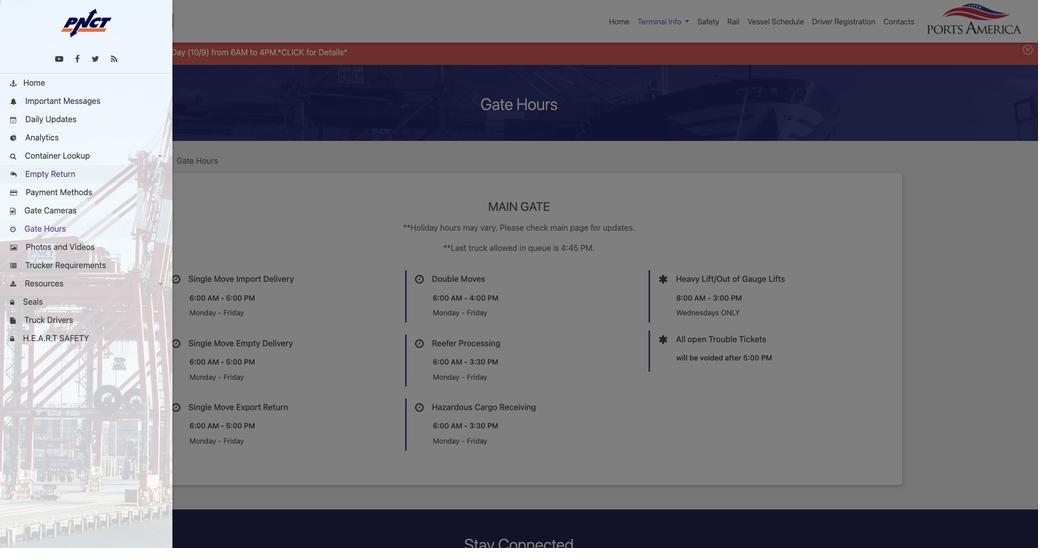 Task type: describe. For each thing, give the bounding box(es) containing it.
list image
[[10, 263, 17, 270]]

download image
[[10, 282, 16, 288]]

1 vertical spatial gate hours
[[177, 156, 218, 165]]

single for single move export return
[[189, 403, 212, 412]]

monday for double moves
[[433, 309, 460, 317]]

3:30 for processing
[[470, 358, 486, 366]]

page
[[570, 223, 589, 233]]

reefer processing
[[432, 339, 501, 348]]

lock image for seals
[[10, 300, 14, 306]]

contacts link
[[880, 12, 919, 31]]

4:45
[[561, 244, 579, 253]]

6:00 for double moves
[[433, 294, 449, 302]]

processing
[[459, 339, 501, 348]]

1 horizontal spatial will
[[677, 354, 688, 362]]

will be voided after 5:00 pm
[[677, 354, 773, 362]]

5:00 for single move import delivery
[[226, 294, 242, 302]]

5:00 right after on the bottom of page
[[744, 354, 760, 362]]

am for heavy lift/out of gauge lifts
[[695, 294, 706, 302]]

daily
[[25, 115, 43, 124]]

3:00
[[713, 294, 729, 302]]

from
[[211, 47, 229, 57]]

lifts
[[769, 275, 785, 284]]

important messages
[[23, 96, 101, 106]]

driver registration link
[[808, 12, 880, 31]]

clock o image
[[10, 227, 16, 233]]

container
[[25, 151, 61, 160]]

single move empty delivery
[[189, 339, 293, 348]]

voided
[[700, 354, 723, 362]]

friday for single move empty delivery
[[224, 373, 244, 381]]

friday for reefer processing
[[467, 373, 488, 381]]

photos and videos link
[[0, 238, 172, 256]]

0 vertical spatial empty
[[25, 169, 49, 179]]

export
[[236, 403, 261, 412]]

registration
[[835, 17, 876, 26]]

gauge
[[742, 275, 767, 284]]

pm for single move empty delivery
[[244, 358, 255, 366]]

important
[[25, 96, 61, 106]]

quick links link
[[10, 16, 56, 27]]

(10/9)
[[188, 47, 209, 57]]

is
[[553, 244, 559, 253]]

hours
[[440, 223, 461, 233]]

quick links
[[10, 17, 50, 26]]

all
[[676, 335, 686, 344]]

6:00 am - 5:00 pm for empty
[[189, 358, 255, 366]]

trucker
[[25, 261, 53, 270]]

monday - friday for hazardous cargo receiving
[[433, 437, 488, 445]]

6:00 for single move import delivery
[[189, 294, 206, 302]]

monday for single move empty delivery
[[189, 373, 216, 381]]

double moves
[[432, 275, 485, 284]]

important messages link
[[0, 92, 172, 110]]

6:00 am - 5:00 pm for import
[[189, 294, 255, 302]]

hazardous
[[432, 403, 473, 412]]

will inside pnct will be open on columbus day (10/9) from 6am to 4pm.*click for details* link
[[75, 47, 87, 57]]

payment methods link
[[0, 183, 172, 201]]

file movie o image
[[10, 209, 16, 215]]

4:00
[[470, 294, 486, 302]]

monday - friday for reefer processing
[[433, 373, 488, 381]]

search image
[[10, 154, 16, 160]]

h.e.a.r.t
[[23, 334, 57, 343]]

facebook image
[[75, 55, 80, 63]]

moves
[[461, 275, 485, 284]]

monday for reefer processing
[[433, 373, 460, 381]]

am for single move empty delivery
[[208, 358, 219, 366]]

links
[[32, 17, 50, 26]]

quick
[[10, 17, 30, 26]]

vessel schedule
[[748, 17, 804, 26]]

hazardous cargo receiving
[[432, 403, 536, 412]]

truck
[[469, 244, 488, 253]]

seals link
[[0, 293, 172, 311]]

6:00 am - 3:30 pm for processing
[[433, 358, 499, 366]]

reply all image
[[10, 172, 17, 178]]

driver registration
[[812, 17, 876, 26]]

videos
[[70, 243, 95, 252]]

monday - friday for double moves
[[433, 309, 488, 317]]

updates.
[[603, 223, 635, 233]]

day
[[171, 47, 185, 57]]

move for export
[[214, 403, 234, 412]]

4pm.*click
[[260, 47, 304, 57]]

0 vertical spatial gate hours
[[481, 94, 558, 113]]

am for single move import delivery
[[208, 294, 219, 302]]

photo image
[[10, 245, 17, 252]]

daily updates link
[[0, 110, 172, 128]]

h.e.a.r.t safety
[[21, 334, 89, 343]]

be inside "alert"
[[89, 47, 98, 57]]

to
[[250, 47, 257, 57]]

trucker requirements
[[23, 261, 106, 270]]

move for empty
[[214, 339, 234, 348]]

photos and videos
[[24, 243, 95, 252]]

monday for single move export return
[[189, 437, 216, 445]]

friday for hazardous cargo receiving
[[467, 437, 488, 445]]

vessel schedule link
[[744, 12, 808, 31]]

safety link
[[694, 12, 724, 31]]

allowed
[[490, 244, 518, 253]]

pnct will be open on columbus day (10/9) from 6am to 4pm.*click for details*
[[51, 47, 348, 57]]

6am
[[231, 47, 248, 57]]

pnct will be open on columbus day (10/9) from 6am to 4pm.*click for details* link
[[51, 46, 348, 58]]

angle down image for resources
[[158, 281, 162, 288]]

in
[[520, 244, 526, 253]]

pm down tickets
[[761, 354, 773, 362]]

0 horizontal spatial home
[[23, 78, 45, 87]]

cargo
[[475, 403, 498, 412]]

move for import
[[214, 275, 234, 284]]

friday for single move import delivery
[[224, 309, 244, 317]]

methods
[[60, 188, 92, 197]]

am for double moves
[[451, 294, 462, 302]]

details*
[[319, 47, 348, 57]]

pm for hazardous cargo receiving
[[488, 422, 499, 430]]

vary.
[[481, 223, 498, 233]]

1 vertical spatial open
[[688, 335, 707, 344]]

delivery for single move import delivery
[[263, 275, 294, 284]]

vessel
[[748, 17, 770, 26]]

empty return
[[23, 169, 75, 179]]

only
[[721, 309, 740, 317]]



Task type: locate. For each thing, give the bounding box(es) containing it.
monday - friday down single move export return
[[189, 437, 244, 445]]

1 horizontal spatial empty
[[236, 339, 260, 348]]

3 6:00 am - 5:00 pm from the top
[[189, 422, 255, 430]]

2 angle down image from the top
[[158, 281, 162, 288]]

pm for double moves
[[488, 294, 499, 302]]

drivers
[[47, 316, 73, 325]]

delivery
[[263, 275, 294, 284], [262, 339, 293, 348]]

2 horizontal spatial hours
[[517, 94, 558, 113]]

0 vertical spatial return
[[51, 169, 75, 179]]

gate cameras link
[[0, 201, 172, 220]]

3:30 down the processing
[[470, 358, 486, 366]]

0 vertical spatial angle down image
[[158, 153, 162, 160]]

rail
[[728, 17, 740, 26]]

0 vertical spatial delivery
[[263, 275, 294, 284]]

1 vertical spatial single
[[189, 339, 212, 348]]

payment methods
[[24, 188, 92, 197]]

pm down export
[[244, 422, 255, 430]]

6:00 am - 5:00 pm down single move export return
[[189, 422, 255, 430]]

5:00 down single move empty delivery
[[226, 358, 242, 366]]

monday up single move export return
[[189, 373, 216, 381]]

6:00
[[189, 294, 206, 302], [433, 294, 449, 302], [189, 358, 206, 366], [433, 358, 449, 366], [189, 422, 206, 430], [433, 422, 449, 430]]

am for reefer processing
[[451, 358, 462, 366]]

am down reefer processing
[[451, 358, 462, 366]]

home link for safety link
[[605, 12, 634, 31]]

single for single move empty delivery
[[189, 339, 212, 348]]

open right 'all'
[[688, 335, 707, 344]]

monday - friday down 6:00 am - 4:00 pm at left bottom
[[433, 309, 488, 317]]

2 vertical spatial hours
[[44, 224, 66, 233]]

lift/out
[[702, 275, 731, 284]]

friday down hazardous cargo receiving
[[467, 437, 488, 445]]

0 vertical spatial hours
[[517, 94, 558, 113]]

will down 'all'
[[677, 354, 688, 362]]

6:00 for single move empty delivery
[[189, 358, 206, 366]]

0 vertical spatial move
[[214, 275, 234, 284]]

pm right 4:00
[[488, 294, 499, 302]]

monday up single move empty delivery
[[189, 309, 216, 317]]

0 horizontal spatial hours
[[44, 224, 66, 233]]

anchor image
[[10, 81, 17, 87]]

6:00 down single move empty delivery
[[189, 358, 206, 366]]

2 vertical spatial home
[[144, 156, 166, 165]]

2 horizontal spatial home
[[609, 17, 630, 26]]

6:00 am - 3:30 pm for cargo
[[433, 422, 499, 430]]

1 3:30 from the top
[[470, 358, 486, 366]]

cameras
[[44, 206, 77, 215]]

please
[[500, 223, 524, 233]]

5:00 down single move import delivery
[[226, 294, 242, 302]]

daily updates
[[23, 115, 77, 124]]

be
[[89, 47, 98, 57], [690, 354, 698, 362]]

1 horizontal spatial for
[[591, 223, 601, 233]]

lock image up file icon at the bottom
[[10, 300, 14, 306]]

lock image
[[10, 300, 14, 306], [10, 336, 14, 343]]

2 3:30 from the top
[[470, 422, 486, 430]]

friday down 4:00
[[467, 309, 488, 317]]

safety
[[59, 334, 89, 343]]

analytics
[[23, 133, 59, 142]]

return
[[51, 169, 75, 179], [263, 403, 288, 412]]

all open trouble tickets
[[676, 335, 767, 344]]

lock image inside seals 'link'
[[10, 300, 14, 306]]

friday up hazardous cargo receiving
[[467, 373, 488, 381]]

monday for single move import delivery
[[189, 309, 216, 317]]

2 horizontal spatial gate hours
[[481, 94, 558, 113]]

1 vertical spatial return
[[263, 403, 288, 412]]

am down double moves
[[451, 294, 462, 302]]

for
[[306, 47, 317, 57], [591, 223, 601, 233]]

for left details*
[[306, 47, 317, 57]]

pm down cargo
[[488, 422, 499, 430]]

main gate
[[488, 199, 550, 213]]

monday - friday for single move import delivery
[[189, 309, 244, 317]]

single move export return
[[189, 403, 288, 412]]

of
[[733, 275, 740, 284]]

2 vertical spatial gate hours
[[22, 224, 66, 233]]

gate cameras
[[22, 206, 77, 215]]

0 vertical spatial 6:00 am - 5:00 pm
[[189, 294, 255, 302]]

resources
[[23, 279, 63, 288]]

1 horizontal spatial be
[[690, 354, 698, 362]]

am up wednesdays at the bottom right of page
[[695, 294, 706, 302]]

am
[[208, 294, 219, 302], [451, 294, 462, 302], [695, 294, 706, 302], [208, 358, 219, 366], [451, 358, 462, 366], [208, 422, 219, 430], [451, 422, 462, 430]]

am for single move export return
[[208, 422, 219, 430]]

gate hours link
[[0, 220, 172, 238]]

wednesdays
[[677, 309, 719, 317]]

bell image
[[10, 99, 17, 105]]

0 vertical spatial 3:30
[[470, 358, 486, 366]]

6:00 down hazardous at the bottom left of the page
[[433, 422, 449, 430]]

0 horizontal spatial will
[[75, 47, 87, 57]]

open inside "alert"
[[100, 47, 119, 57]]

friday up single move empty delivery
[[224, 309, 244, 317]]

6:00 am - 5:00 pm for export
[[189, 422, 255, 430]]

6:00 down single move import delivery
[[189, 294, 206, 302]]

2 move from the top
[[214, 339, 234, 348]]

friday up single move export return
[[224, 373, 244, 381]]

close image
[[1023, 45, 1033, 55]]

**last truck allowed in queue is 4:45 pm.
[[444, 244, 595, 253]]

empty return link
[[0, 165, 172, 183]]

pm down import
[[244, 294, 255, 302]]

1 horizontal spatial gate hours
[[177, 156, 218, 165]]

2 vertical spatial 6:00 am - 5:00 pm
[[189, 422, 255, 430]]

monday up hazardous at the bottom left of the page
[[433, 373, 460, 381]]

am down single move empty delivery
[[208, 358, 219, 366]]

resources link
[[0, 274, 172, 293]]

truck drivers
[[22, 316, 73, 325]]

monday for hazardous cargo receiving
[[433, 437, 460, 445]]

pm for single move import delivery
[[244, 294, 255, 302]]

schedule
[[772, 17, 804, 26]]

home link
[[605, 12, 634, 31], [0, 74, 172, 92], [144, 156, 166, 165]]

am down single move import delivery
[[208, 294, 219, 302]]

1 vertical spatial for
[[591, 223, 601, 233]]

1 horizontal spatial hours
[[196, 156, 218, 165]]

pm for heavy lift/out of gauge lifts
[[731, 294, 742, 302]]

0 vertical spatial for
[[306, 47, 317, 57]]

contacts
[[884, 17, 915, 26]]

open right twitter image
[[100, 47, 119, 57]]

2 lock image from the top
[[10, 336, 14, 343]]

1 vertical spatial home link
[[0, 74, 172, 92]]

after
[[725, 354, 742, 362]]

6:00 am - 3:30 pm down hazardous at the bottom left of the page
[[433, 422, 499, 430]]

trucker requirements link
[[0, 256, 172, 274]]

1 vertical spatial angle down image
[[158, 281, 162, 288]]

seals
[[21, 297, 43, 306]]

may
[[463, 223, 478, 233]]

6:00 for reefer processing
[[433, 358, 449, 366]]

1 angle down image from the top
[[158, 153, 162, 160]]

6:00 down reefer
[[433, 358, 449, 366]]

monday - friday up hazardous at the bottom left of the page
[[433, 373, 488, 381]]

single for single move import delivery
[[189, 275, 212, 284]]

5:00 for single move empty delivery
[[226, 358, 242, 366]]

updates
[[46, 115, 77, 124]]

messages
[[63, 96, 101, 106]]

friday
[[224, 309, 244, 317], [467, 309, 488, 317], [224, 373, 244, 381], [467, 373, 488, 381], [224, 437, 244, 445], [467, 437, 488, 445]]

0 vertical spatial home
[[609, 17, 630, 26]]

single
[[189, 275, 212, 284], [189, 339, 212, 348], [189, 403, 212, 412]]

1 vertical spatial 3:30
[[470, 422, 486, 430]]

0 vertical spatial single
[[189, 275, 212, 284]]

am down single move export return
[[208, 422, 219, 430]]

2 6:00 am - 5:00 pm from the top
[[189, 358, 255, 366]]

double
[[432, 275, 459, 284]]

3:30
[[470, 358, 486, 366], [470, 422, 486, 430]]

3:30 down hazardous cargo receiving
[[470, 422, 486, 430]]

home link for daily updates link
[[0, 74, 172, 92]]

1 single from the top
[[189, 275, 212, 284]]

return up payment methods at the left of the page
[[51, 169, 75, 179]]

1 6:00 am - 5:00 pm from the top
[[189, 294, 255, 302]]

angle down image for container lookup
[[158, 153, 162, 160]]

pm for single move export return
[[244, 422, 255, 430]]

move
[[214, 275, 234, 284], [214, 339, 234, 348], [214, 403, 234, 412]]

6:00 down single move export return
[[189, 422, 206, 430]]

main
[[488, 199, 518, 213]]

1 vertical spatial home
[[23, 78, 45, 87]]

requirements
[[55, 261, 106, 270]]

credit card image
[[10, 190, 17, 197]]

will left twitter image
[[75, 47, 87, 57]]

container lookup link
[[0, 147, 172, 165]]

6:00 am - 5:00 pm down single move import delivery
[[189, 294, 255, 302]]

tickets
[[739, 335, 767, 344]]

1 vertical spatial delivery
[[262, 339, 293, 348]]

calendar check o image
[[10, 117, 17, 124]]

1 horizontal spatial home
[[144, 156, 166, 165]]

0 vertical spatial will
[[75, 47, 87, 57]]

1 vertical spatial 6:00 am - 3:30 pm
[[433, 422, 499, 430]]

main
[[551, 223, 568, 233]]

0 vertical spatial home link
[[605, 12, 634, 31]]

pnct will be open on columbus day (10/9) from 6am to 4pm.*click for details* alert
[[0, 37, 1039, 65]]

0 horizontal spatial gate hours
[[22, 224, 66, 233]]

lock image down file icon at the bottom
[[10, 336, 14, 343]]

0 horizontal spatial return
[[51, 169, 75, 179]]

1 vertical spatial move
[[214, 339, 234, 348]]

file image
[[10, 318, 16, 325]]

2 vertical spatial home link
[[144, 156, 166, 165]]

1 lock image from the top
[[10, 300, 14, 306]]

0 vertical spatial be
[[89, 47, 98, 57]]

be left the voided
[[690, 354, 698, 362]]

pm down single move empty delivery
[[244, 358, 255, 366]]

monday - friday up single move empty delivery
[[189, 309, 244, 317]]

home
[[609, 17, 630, 26], [23, 78, 45, 87], [144, 156, 166, 165]]

monday - friday for single move empty delivery
[[189, 373, 244, 381]]

delivery for single move empty delivery
[[262, 339, 293, 348]]

pm for reefer processing
[[488, 358, 499, 366]]

8:00 am - 3:00 pm
[[677, 294, 742, 302]]

6:00 for single move export return
[[189, 422, 206, 430]]

3 single from the top
[[189, 403, 212, 412]]

pie chart image
[[10, 135, 17, 142]]

6:00 am - 5:00 pm down single move empty delivery
[[189, 358, 255, 366]]

2 single from the top
[[189, 339, 212, 348]]

3 move from the top
[[214, 403, 234, 412]]

monday down 6:00 am - 4:00 pm at left bottom
[[433, 309, 460, 317]]

h.e.a.r.t safety link
[[0, 329, 172, 348]]

lookup
[[63, 151, 90, 160]]

2 vertical spatial single
[[189, 403, 212, 412]]

6:00 am - 5:00 pm
[[189, 294, 255, 302], [189, 358, 255, 366], [189, 422, 255, 430]]

return right export
[[263, 403, 288, 412]]

rss image
[[111, 55, 117, 63]]

columbus
[[132, 47, 169, 57]]

open
[[100, 47, 119, 57], [688, 335, 707, 344]]

0 vertical spatial 6:00 am - 3:30 pm
[[433, 358, 499, 366]]

wednesdays only
[[677, 309, 740, 317]]

reefer
[[432, 339, 457, 348]]

-
[[221, 294, 224, 302], [464, 294, 468, 302], [708, 294, 711, 302], [218, 309, 222, 317], [462, 309, 465, 317], [221, 358, 224, 366], [464, 358, 468, 366], [218, 373, 222, 381], [462, 373, 465, 381], [221, 422, 224, 430], [464, 422, 468, 430], [218, 437, 222, 445], [462, 437, 465, 445]]

monday - friday up single move export return
[[189, 373, 244, 381]]

**holiday hours may vary. please check main page for updates.
[[403, 223, 635, 233]]

monday - friday
[[189, 309, 244, 317], [433, 309, 488, 317], [189, 373, 244, 381], [433, 373, 488, 381], [189, 437, 244, 445], [433, 437, 488, 445]]

pm down the processing
[[488, 358, 499, 366]]

angle down image
[[158, 153, 162, 160], [158, 281, 162, 288]]

trouble
[[709, 335, 737, 344]]

driver
[[812, 17, 833, 26]]

single move import delivery
[[189, 275, 294, 284]]

1 horizontal spatial open
[[688, 335, 707, 344]]

1 move from the top
[[214, 275, 234, 284]]

monday down single move export return
[[189, 437, 216, 445]]

am for hazardous cargo receiving
[[451, 422, 462, 430]]

angle down image inside container lookup link
[[158, 153, 162, 160]]

am down hazardous at the bottom left of the page
[[451, 422, 462, 430]]

and
[[54, 243, 67, 252]]

1 vertical spatial hours
[[196, 156, 218, 165]]

for right page
[[591, 223, 601, 233]]

1 6:00 am - 3:30 pm from the top
[[433, 358, 499, 366]]

1 horizontal spatial return
[[263, 403, 288, 412]]

1 vertical spatial be
[[690, 354, 698, 362]]

be right facebook image
[[89, 47, 98, 57]]

friday down single move export return
[[224, 437, 244, 445]]

monday - friday for single move export return
[[189, 437, 244, 445]]

0 horizontal spatial be
[[89, 47, 98, 57]]

heavy
[[676, 275, 700, 284]]

monday down hazardous at the bottom left of the page
[[433, 437, 460, 445]]

8:00
[[677, 294, 693, 302]]

**holiday
[[403, 223, 438, 233]]

gate hours
[[481, 94, 558, 113], [177, 156, 218, 165], [22, 224, 66, 233]]

1 vertical spatial will
[[677, 354, 688, 362]]

1 vertical spatial 6:00 am - 5:00 pm
[[189, 358, 255, 366]]

monday - friday down hazardous at the bottom left of the page
[[433, 437, 488, 445]]

photos
[[26, 243, 52, 252]]

youtube play image
[[55, 55, 63, 63]]

0 horizontal spatial open
[[100, 47, 119, 57]]

payment
[[26, 188, 58, 197]]

lock image inside h.e.a.r.t safety link
[[10, 336, 14, 343]]

heavy lift/out of gauge lifts
[[676, 275, 785, 284]]

twitter image
[[92, 55, 99, 63]]

pnct
[[51, 47, 73, 57]]

2 vertical spatial move
[[214, 403, 234, 412]]

6:00 down double
[[433, 294, 449, 302]]

0 horizontal spatial empty
[[25, 169, 49, 179]]

pm right 3:00
[[731, 294, 742, 302]]

1 vertical spatial empty
[[236, 339, 260, 348]]

3:30 for cargo
[[470, 422, 486, 430]]

lock image for h.e.a.r.t safety
[[10, 336, 14, 343]]

1 vertical spatial lock image
[[10, 336, 14, 343]]

0 horizontal spatial for
[[306, 47, 317, 57]]

pm.
[[581, 244, 595, 253]]

container lookup
[[23, 151, 90, 160]]

6:00 am - 3:30 pm down reefer processing
[[433, 358, 499, 366]]

0 vertical spatial lock image
[[10, 300, 14, 306]]

friday for single move export return
[[224, 437, 244, 445]]

2 6:00 am - 3:30 pm from the top
[[433, 422, 499, 430]]

0 vertical spatial open
[[100, 47, 119, 57]]

for inside pnct will be open on columbus day (10/9) from 6am to 4pm.*click for details* link
[[306, 47, 317, 57]]

6:00 for hazardous cargo receiving
[[433, 422, 449, 430]]

friday for double moves
[[467, 309, 488, 317]]

6:00 am - 3:30 pm
[[433, 358, 499, 366], [433, 422, 499, 430]]

5:00 down single move export return
[[226, 422, 242, 430]]

5:00 for single move export return
[[226, 422, 242, 430]]



Task type: vqa. For each thing, say whether or not it's contained in the screenshot.
the left Empty
yes



